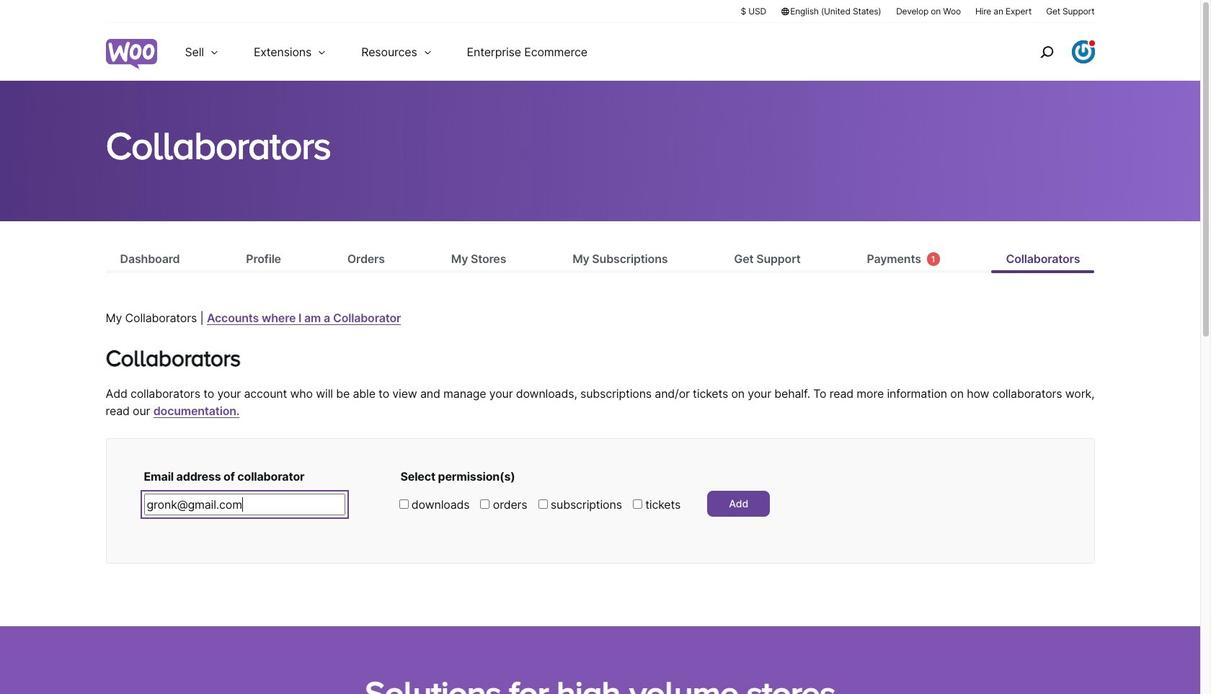 Task type: describe. For each thing, give the bounding box(es) containing it.
open account menu image
[[1072, 40, 1095, 63]]



Task type: locate. For each thing, give the bounding box(es) containing it.
service navigation menu element
[[1009, 28, 1095, 75]]

None checkbox
[[399, 499, 408, 509], [538, 499, 548, 509], [399, 499, 408, 509], [538, 499, 548, 509]]

None checkbox
[[480, 499, 490, 509], [633, 499, 642, 509], [480, 499, 490, 509], [633, 499, 642, 509]]

search image
[[1035, 40, 1058, 63]]



